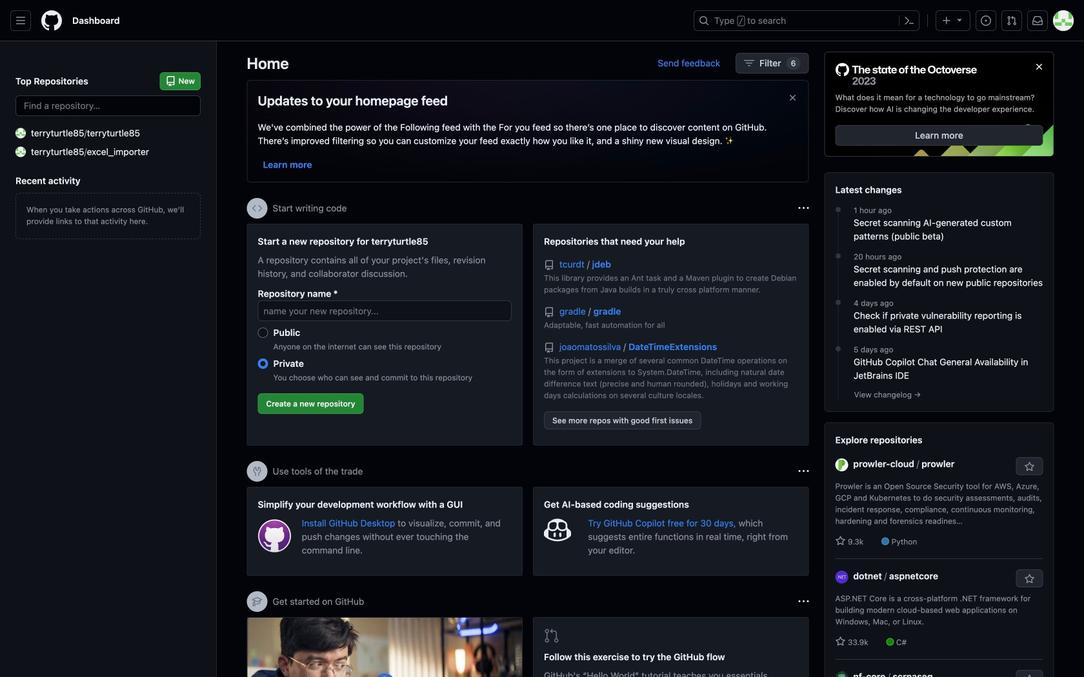 Task type: describe. For each thing, give the bounding box(es) containing it.
start a new repository element
[[247, 224, 523, 446]]

what is github? element
[[247, 618, 523, 678]]

explore element
[[825, 52, 1055, 678]]

1 star this repository image from the top
[[1025, 575, 1035, 585]]

what is github? image
[[248, 619, 522, 678]]

2 repo image from the top
[[544, 308, 555, 318]]

command palette image
[[905, 15, 915, 26]]

3 repo image from the top
[[544, 343, 555, 353]]

@prowler-cloud profile image
[[836, 459, 849, 472]]

why am i seeing this? image
[[799, 203, 809, 214]]

name your new repository... text field
[[258, 301, 512, 322]]

star this repository image
[[1025, 462, 1035, 473]]

notifications image
[[1033, 15, 1043, 26]]

issue opened image
[[981, 15, 992, 26]]

1 repo image from the top
[[544, 261, 555, 271]]

repositories that need your help element
[[533, 224, 809, 446]]

Top Repositories search field
[[15, 96, 201, 116]]

filter image
[[744, 58, 755, 68]]

plus image
[[942, 15, 952, 26]]

simplify your development workflow with a gui element
[[247, 487, 523, 577]]

mortar board image
[[252, 597, 262, 608]]

excel_importer image
[[15, 147, 26, 157]]

star image
[[836, 637, 846, 648]]

try the github flow element
[[533, 618, 809, 678]]



Task type: vqa. For each thing, say whether or not it's contained in the screenshot.
the Homepage icon
yes



Task type: locate. For each thing, give the bounding box(es) containing it.
None radio
[[258, 328, 268, 338], [258, 359, 268, 369], [258, 328, 268, 338], [258, 359, 268, 369]]

close image
[[1035, 62, 1045, 72]]

2 why am i seeing this? image from the top
[[799, 597, 809, 608]]

1 vertical spatial repo image
[[544, 308, 555, 318]]

0 vertical spatial dot fill image
[[834, 205, 844, 215]]

github logo image
[[836, 63, 978, 87]]

1 dot fill image from the top
[[834, 205, 844, 215]]

x image
[[788, 93, 798, 103]]

1 vertical spatial dot fill image
[[834, 344, 844, 355]]

code image
[[252, 203, 262, 214]]

1 vertical spatial why am i seeing this? image
[[799, 597, 809, 608]]

git pull request image
[[544, 629, 560, 644]]

terryturtle85 image
[[15, 128, 26, 138]]

why am i seeing this? image for try the github flow element
[[799, 597, 809, 608]]

get ai-based coding suggestions element
[[533, 487, 809, 577]]

2 dot fill image from the top
[[834, 344, 844, 355]]

2 vertical spatial repo image
[[544, 343, 555, 353]]

repo image
[[544, 261, 555, 271], [544, 308, 555, 318], [544, 343, 555, 353]]

tools image
[[252, 467, 262, 477]]

0 vertical spatial dot fill image
[[834, 251, 844, 262]]

why am i seeing this? image for get ai-based coding suggestions element
[[799, 467, 809, 477]]

dot fill image
[[834, 205, 844, 215], [834, 298, 844, 308]]

homepage image
[[41, 10, 62, 31]]

github desktop image
[[258, 520, 292, 553]]

@dotnet profile image
[[836, 571, 849, 584]]

2 star this repository image from the top
[[1025, 675, 1035, 678]]

Find a repository… text field
[[15, 96, 201, 116]]

0 vertical spatial repo image
[[544, 261, 555, 271]]

explore repositories navigation
[[825, 423, 1055, 678]]

star this repository image
[[1025, 575, 1035, 585], [1025, 675, 1035, 678]]

1 vertical spatial dot fill image
[[834, 298, 844, 308]]

git pull request image
[[1007, 15, 1018, 26]]

0 vertical spatial star this repository image
[[1025, 575, 1035, 585]]

dot fill image
[[834, 251, 844, 262], [834, 344, 844, 355]]

2 dot fill image from the top
[[834, 298, 844, 308]]

1 dot fill image from the top
[[834, 251, 844, 262]]

why am i seeing this? image
[[799, 467, 809, 477], [799, 597, 809, 608]]

0 vertical spatial why am i seeing this? image
[[799, 467, 809, 477]]

1 why am i seeing this? image from the top
[[799, 467, 809, 477]]

triangle down image
[[955, 15, 965, 25]]

star image
[[836, 537, 846, 547]]

1 vertical spatial star this repository image
[[1025, 675, 1035, 678]]



